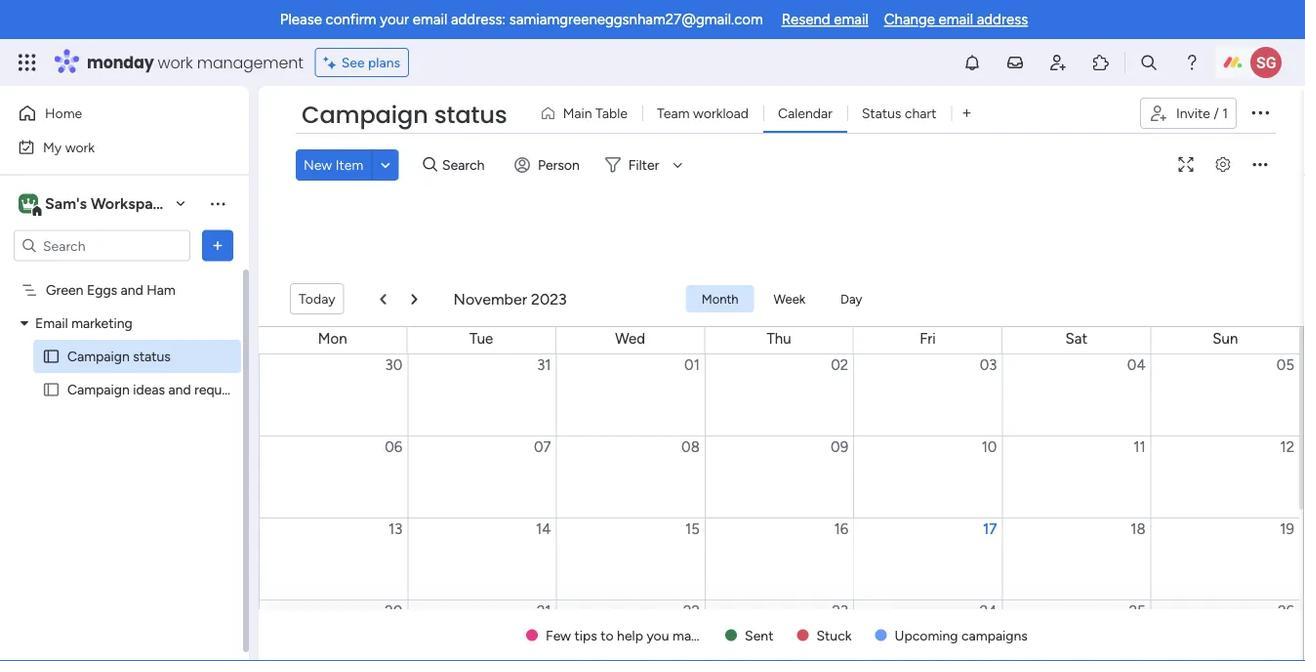Task type: describe. For each thing, give the bounding box(es) containing it.
select product image
[[18, 53, 37, 72]]

see plans button
[[315, 48, 409, 77]]

campaign inside field
[[302, 99, 428, 131]]

status chart
[[862, 105, 937, 122]]

chart
[[905, 105, 937, 122]]

month link
[[686, 285, 755, 313]]

wed
[[615, 330, 646, 348]]

calendar button
[[764, 98, 848, 129]]

stuck
[[817, 627, 852, 644]]

status inside list box
[[133, 348, 171, 365]]

work for monday
[[158, 51, 193, 73]]

filter button
[[598, 149, 690, 181]]

status inside field
[[434, 99, 507, 131]]

email for change email address
[[939, 11, 974, 28]]

sat
[[1066, 330, 1088, 348]]

1
[[1223, 105, 1229, 122]]

email marketing
[[35, 315, 133, 332]]

eggs
[[87, 282, 117, 298]]

green eggs and ham
[[46, 282, 176, 298]]

Campaign status field
[[297, 99, 512, 132]]

person button
[[507, 149, 592, 181]]

address:
[[451, 11, 506, 28]]

please confirm your email address: samiamgreeneggsnham27@gmail.com
[[280, 11, 763, 28]]

calendar
[[778, 105, 833, 122]]

notifications image
[[963, 53, 983, 72]]

sam's
[[45, 194, 87, 213]]

management
[[197, 51, 303, 73]]

invite / 1 button
[[1141, 98, 1237, 129]]

see plans
[[342, 54, 401, 71]]

month
[[702, 291, 739, 306]]

2023
[[531, 290, 567, 308]]

list arrow image
[[380, 293, 386, 305]]

sam's workspace button
[[14, 187, 194, 220]]

campaign for public board icon
[[67, 348, 130, 365]]

please
[[280, 11, 322, 28]]

workspace
[[91, 194, 170, 213]]

invite / 1
[[1177, 105, 1229, 122]]

see
[[342, 54, 365, 71]]

november
[[454, 290, 527, 308]]

thu
[[767, 330, 792, 348]]

change
[[885, 11, 936, 28]]

samiamgreeneggsnham27@gmail.com
[[510, 11, 763, 28]]

today
[[299, 291, 336, 307]]

home
[[45, 105, 82, 122]]

marketing
[[71, 315, 133, 332]]

apps image
[[1092, 53, 1111, 72]]

workload
[[693, 105, 749, 122]]

sent
[[745, 627, 774, 644]]

workspace selection element
[[19, 192, 172, 217]]

main table
[[563, 105, 628, 122]]

my work
[[43, 139, 95, 155]]

email for resend email
[[834, 11, 869, 28]]

requests
[[194, 381, 247, 398]]

team workload button
[[643, 98, 764, 129]]

caret down image
[[21, 316, 28, 330]]

help image
[[1183, 53, 1202, 72]]

public board image
[[42, 347, 61, 366]]

Search field
[[438, 151, 496, 179]]

more options image
[[1245, 164, 1276, 178]]

2 workspace image from the left
[[21, 193, 35, 214]]

today button
[[290, 283, 344, 314]]

work for my
[[65, 139, 95, 155]]

person
[[538, 157, 580, 173]]

status chart button
[[848, 98, 952, 129]]

green
[[46, 282, 83, 298]]

week
[[774, 291, 806, 306]]

resend email
[[782, 11, 869, 28]]

main table button
[[533, 98, 643, 129]]



Task type: locate. For each thing, give the bounding box(es) containing it.
invite members image
[[1049, 53, 1068, 72]]

campaign status inside list box
[[67, 348, 171, 365]]

add view image
[[963, 106, 971, 120]]

november 2023
[[454, 290, 567, 308]]

change email address link
[[885, 11, 1029, 28]]

/
[[1214, 105, 1220, 122]]

sam's workspace
[[45, 194, 170, 213]]

options image down workspace options icon on the top of the page
[[208, 236, 228, 255]]

0 vertical spatial options image
[[817, 107, 845, 119]]

day link
[[825, 285, 878, 313]]

team
[[657, 105, 690, 122]]

email
[[35, 315, 68, 332]]

list box containing green eggs and ham
[[0, 270, 249, 661]]

angle down image
[[381, 158, 390, 172]]

email right your
[[413, 11, 448, 28]]

settings image
[[1208, 158, 1239, 172]]

confirm
[[326, 11, 377, 28]]

0 horizontal spatial status
[[133, 348, 171, 365]]

campaign up item
[[302, 99, 428, 131]]

and left ham
[[121, 282, 143, 298]]

1 workspace image from the left
[[19, 193, 38, 214]]

1 horizontal spatial status
[[434, 99, 507, 131]]

2 horizontal spatial email
[[939, 11, 974, 28]]

0 horizontal spatial work
[[65, 139, 95, 155]]

campaigns
[[962, 627, 1028, 644]]

options image
[[817, 107, 845, 119], [208, 236, 228, 255]]

upcoming campaigns
[[895, 627, 1028, 644]]

0 vertical spatial work
[[158, 51, 193, 73]]

0 horizontal spatial campaign status
[[67, 348, 171, 365]]

monday work management
[[87, 51, 303, 73]]

list arrow image
[[412, 293, 418, 305]]

arrow down image
[[666, 153, 690, 177]]

option
[[0, 272, 249, 276]]

1 vertical spatial status
[[133, 348, 171, 365]]

campaign status inside field
[[302, 99, 507, 131]]

work right my
[[65, 139, 95, 155]]

0 vertical spatial campaign
[[302, 99, 428, 131]]

campaign
[[302, 99, 428, 131], [67, 348, 130, 365], [67, 381, 130, 398]]

options image left status
[[817, 107, 845, 119]]

address
[[977, 11, 1029, 28]]

0 vertical spatial campaign status
[[302, 99, 507, 131]]

1 vertical spatial options image
[[208, 236, 228, 255]]

inbox image
[[1006, 53, 1025, 72]]

email up the notifications image
[[939, 11, 974, 28]]

team workload
[[657, 105, 749, 122]]

home button
[[12, 98, 210, 129]]

0 horizontal spatial options image
[[208, 236, 228, 255]]

work inside button
[[65, 139, 95, 155]]

and right ideas
[[168, 381, 191, 398]]

campaign ideas and requests
[[67, 381, 247, 398]]

0 vertical spatial and
[[121, 282, 143, 298]]

fri
[[920, 330, 936, 348]]

open full screen image
[[1171, 158, 1202, 172]]

campaign status
[[302, 99, 507, 131], [67, 348, 171, 365]]

2 email from the left
[[834, 11, 869, 28]]

tue
[[470, 330, 493, 348]]

status
[[862, 105, 902, 122]]

options image
[[1249, 100, 1273, 124]]

1 vertical spatial campaign
[[67, 348, 130, 365]]

1 vertical spatial work
[[65, 139, 95, 155]]

0 vertical spatial status
[[434, 99, 507, 131]]

work right monday
[[158, 51, 193, 73]]

Search in workspace field
[[41, 234, 163, 257]]

new item
[[304, 157, 364, 173]]

1 horizontal spatial campaign status
[[302, 99, 507, 131]]

search everything image
[[1140, 53, 1159, 72]]

resend email link
[[782, 11, 869, 28]]

email right 'resend'
[[834, 11, 869, 28]]

and for eggs
[[121, 282, 143, 298]]

campaign status down marketing
[[67, 348, 171, 365]]

and for ideas
[[168, 381, 191, 398]]

1 horizontal spatial work
[[158, 51, 193, 73]]

new
[[304, 157, 332, 173]]

plans
[[368, 54, 401, 71]]

1 horizontal spatial email
[[834, 11, 869, 28]]

campaign right public board image
[[67, 381, 130, 398]]

status up "search" field at the left of the page
[[434, 99, 507, 131]]

change email address
[[885, 11, 1029, 28]]

ideas
[[133, 381, 165, 398]]

campaign down marketing
[[67, 348, 130, 365]]

1 vertical spatial and
[[168, 381, 191, 398]]

3 email from the left
[[939, 11, 974, 28]]

day
[[841, 291, 863, 306]]

week link
[[758, 285, 821, 313]]

main
[[563, 105, 592, 122]]

1 email from the left
[[413, 11, 448, 28]]

0 horizontal spatial and
[[121, 282, 143, 298]]

my
[[43, 139, 62, 155]]

filter
[[629, 157, 660, 173]]

1 horizontal spatial options image
[[817, 107, 845, 119]]

workspace image
[[19, 193, 38, 214], [21, 193, 35, 214]]

public board image
[[42, 380, 61, 399]]

1 vertical spatial campaign status
[[67, 348, 171, 365]]

table
[[596, 105, 628, 122]]

workspace options image
[[208, 194, 228, 213]]

status
[[434, 99, 507, 131], [133, 348, 171, 365]]

campaign for public board image
[[67, 381, 130, 398]]

sun
[[1213, 330, 1239, 348]]

new item button
[[296, 149, 371, 181]]

ham
[[147, 282, 176, 298]]

your
[[380, 11, 409, 28]]

mon
[[318, 330, 347, 348]]

upcoming
[[895, 627, 959, 644]]

2 vertical spatial campaign
[[67, 381, 130, 398]]

status up ideas
[[133, 348, 171, 365]]

resend
[[782, 11, 831, 28]]

monday
[[87, 51, 154, 73]]

invite
[[1177, 105, 1211, 122]]

0 horizontal spatial email
[[413, 11, 448, 28]]

email
[[413, 11, 448, 28], [834, 11, 869, 28], [939, 11, 974, 28]]

1 horizontal spatial and
[[168, 381, 191, 398]]

and
[[121, 282, 143, 298], [168, 381, 191, 398]]

sam green image
[[1251, 47, 1282, 78]]

item
[[336, 157, 364, 173]]

options image inside calendar button
[[817, 107, 845, 119]]

v2 search image
[[423, 154, 438, 176]]

my work button
[[12, 131, 210, 163]]

campaign status up angle down image
[[302, 99, 507, 131]]

list box
[[0, 270, 249, 661]]

work
[[158, 51, 193, 73], [65, 139, 95, 155]]



Task type: vqa. For each thing, say whether or not it's contained in the screenshot.
the leftmost how
no



